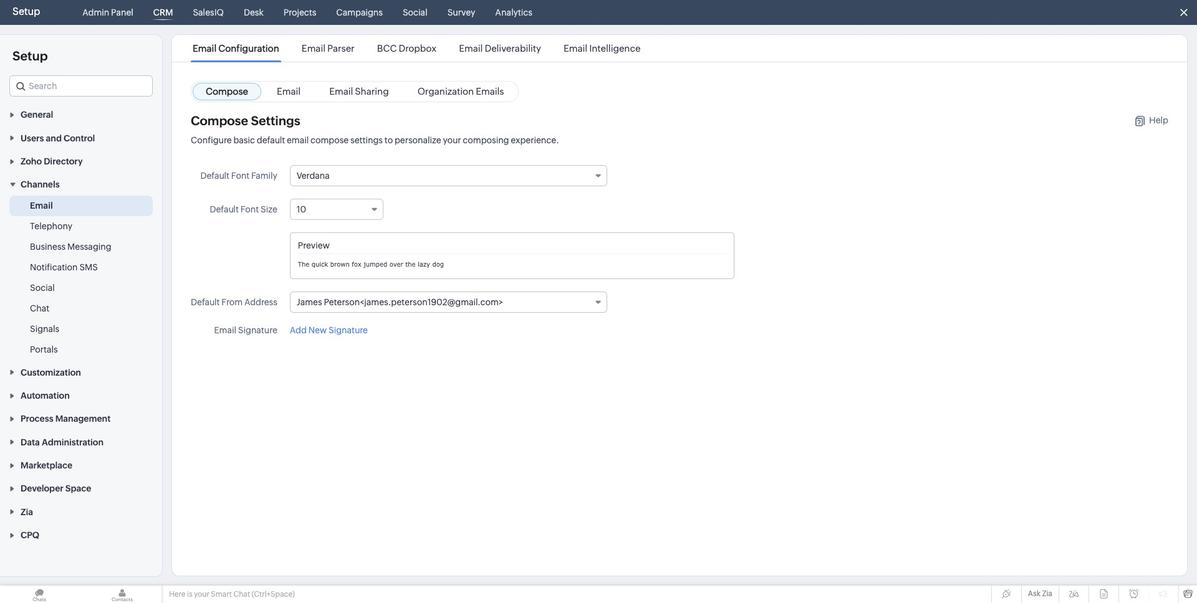 Task type: describe. For each thing, give the bounding box(es) containing it.
setup
[[12, 6, 40, 17]]

zia
[[1042, 590, 1053, 599]]

projects link
[[279, 0, 321, 25]]

is
[[187, 591, 192, 599]]

campaigns
[[336, 7, 383, 17]]

panel
[[111, 7, 133, 17]]

campaigns link
[[331, 0, 388, 25]]

analytics link
[[490, 0, 538, 25]]

admin panel
[[83, 7, 133, 17]]

admin
[[83, 7, 109, 17]]

desk
[[244, 7, 264, 17]]

crm link
[[148, 0, 178, 25]]

contacts image
[[83, 586, 162, 604]]

ask zia
[[1028, 590, 1053, 599]]

(ctrl+space)
[[252, 591, 295, 599]]

crm
[[153, 7, 173, 17]]

salesiq link
[[188, 0, 229, 25]]

analytics
[[495, 7, 533, 17]]

here is your smart chat (ctrl+space)
[[169, 591, 295, 599]]

projects
[[284, 7, 316, 17]]

salesiq
[[193, 7, 224, 17]]

your
[[194, 591, 210, 599]]



Task type: vqa. For each thing, say whether or not it's contained in the screenshot.
Campaigns link
yes



Task type: locate. For each thing, give the bounding box(es) containing it.
desk link
[[239, 0, 269, 25]]

social link
[[398, 0, 433, 25]]

smart
[[211, 591, 232, 599]]

here
[[169, 591, 186, 599]]

social
[[403, 7, 428, 17]]

ask
[[1028, 590, 1041, 599]]

admin panel link
[[78, 0, 138, 25]]

survey
[[448, 7, 475, 17]]

chats image
[[0, 586, 79, 604]]

survey link
[[443, 0, 480, 25]]

chat
[[234, 591, 250, 599]]



